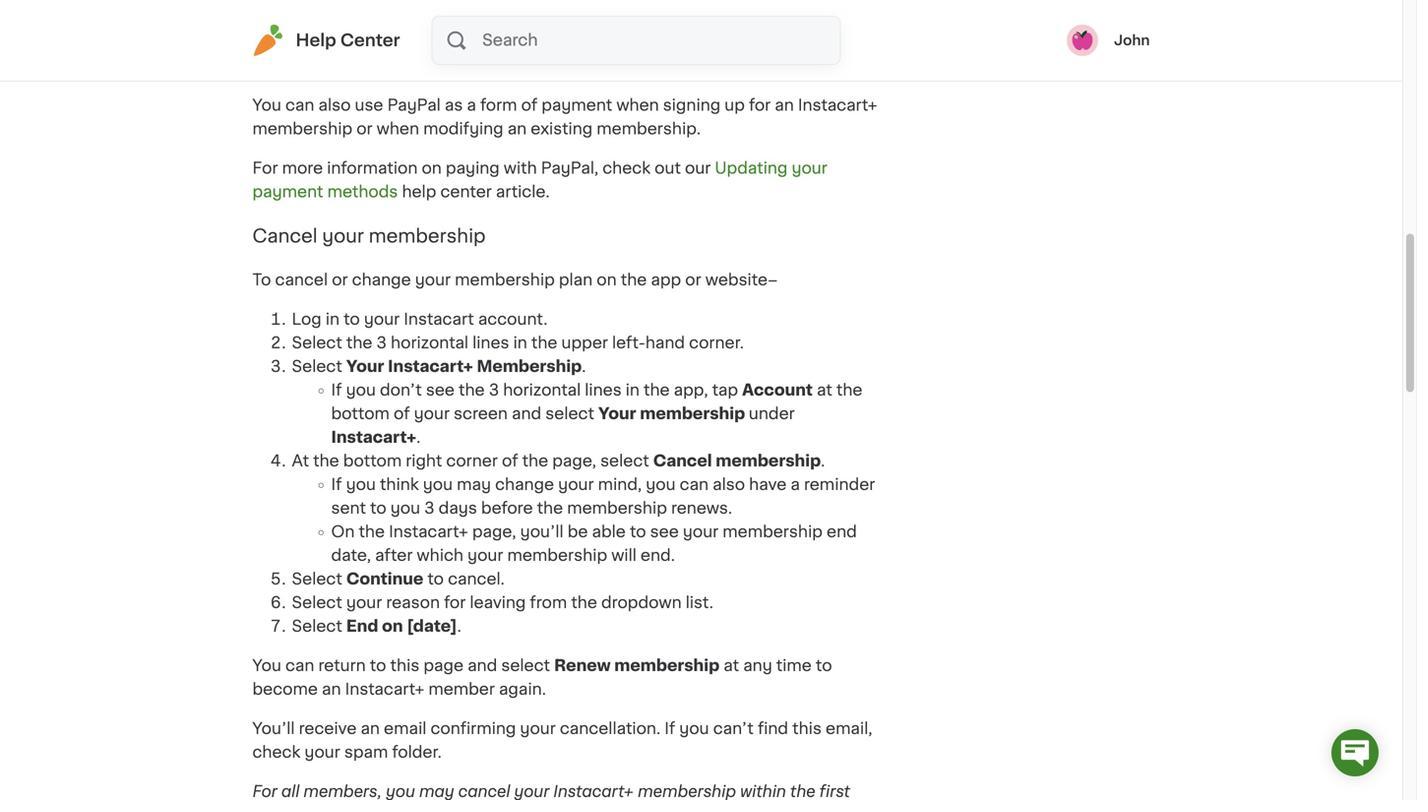 Task type: vqa. For each thing, say whether or not it's contained in the screenshot.
may inside the At the bottom right corner of the page, select Cancel membership . If you think you may change your mind, you can also have a reminder sent to you 3 days before the membership renews. On the Instacart+ page, you'll be able to see your membership end date, after which your membership will end. Select Continue to cancel. Select your reason for leaving from the dropdown list. Select End on [date] .
yes



Task type: describe. For each thing, give the bounding box(es) containing it.
renew
[[554, 658, 611, 674]]

0 horizontal spatial cancel
[[275, 272, 328, 288]]

bottom for of
[[331, 406, 390, 422]]

an inside you'll receive an email confirming your cancellation. if you can't find this email, check your spam folder.
[[361, 721, 380, 737]]

cancel inside for all members, you may cancel your instacart+ membership within the first
[[458, 784, 510, 800]]

lines inside log in to your instacart account. select the 3 horizontal lines in the upper left-hand corner.
[[473, 335, 509, 351]]

membership down help
[[369, 227, 486, 245]]

1 vertical spatial lines
[[585, 382, 622, 398]]

will
[[611, 548, 637, 564]]

app,
[[674, 382, 708, 398]]

user avatar image
[[1067, 25, 1098, 56]]

check inside you'll receive an email confirming your cancellation. if you can't find this email, check your spam folder.
[[252, 745, 301, 760]]

confirming
[[431, 721, 516, 737]]

the inside for all members, you may cancel your instacart+ membership within the first
[[790, 784, 816, 800]]

leaving
[[470, 595, 526, 611]]

the up membership
[[531, 335, 557, 351]]

updating
[[715, 161, 788, 176]]

don't
[[380, 382, 422, 398]]

at any time to become an instacart+ member again.
[[252, 658, 832, 697]]

your down renews.
[[683, 524, 719, 540]]

existing
[[531, 121, 593, 137]]

membership
[[477, 359, 582, 375]]

5 select from the top
[[292, 595, 342, 611]]

can't
[[713, 721, 754, 737]]

see inside at the bottom right corner of the page, select cancel membership . if you think you may change your mind, you can also have a reminder sent to you 3 days before the membership renews. on the instacart+ page, you'll be able to see your membership end date, after which your membership will end. select continue to cancel. select your reason for leaving from the dropdown list. select end on [date] .
[[650, 524, 679, 540]]

. up reminder
[[821, 453, 825, 469]]

your up end
[[346, 595, 382, 611]]

for inside at the bottom right corner of the page, select cancel membership . if you think you may change your mind, you can also have a reminder sent to you 3 days before the membership renews. on the instacart+ page, you'll be able to see your membership end date, after which your membership will end. select continue to cancel. select your reason for leaving from the dropdown list. select end on [date] .
[[444, 595, 466, 611]]

again.
[[499, 682, 546, 697]]

for more information on paying with paypal, check out our
[[252, 161, 715, 176]]

can for you can return to this page and select renew membership
[[285, 658, 314, 674]]

your inside updating your payment methods
[[792, 161, 828, 176]]

for inside you can also use paypal as a form of payment when signing up for an instacart+ membership or when modifying an existing membership.
[[749, 98, 771, 113]]

more
[[282, 161, 323, 176]]

folder.
[[392, 745, 442, 760]]

a inside at the bottom right corner of the page, select cancel membership . if you think you may change your mind, you can also have a reminder sent to you 3 days before the membership renews. on the instacart+ page, you'll be able to see your membership end date, after which your membership will end. select continue to cancel. select your reason for leaving from the dropdown list. select end on [date] .
[[791, 477, 800, 493]]

0 vertical spatial cancel
[[252, 227, 318, 245]]

left-
[[612, 335, 645, 351]]

help
[[296, 32, 336, 49]]

of inside at the bottom of your screen and select
[[394, 406, 410, 422]]

. down upper
[[582, 359, 586, 375]]

you right mind,
[[646, 477, 676, 493]]

1 horizontal spatial on
[[422, 161, 442, 176]]

updating your payment methods link
[[252, 161, 828, 200]]

the right from
[[571, 595, 597, 611]]

choose
[[705, 0, 764, 3]]

return
[[318, 658, 366, 674]]

may inside at the bottom right corner of the page, select cancel membership . if you think you may change your mind, you can also have a reminder sent to you 3 days before the membership renews. on the instacart+ page, you'll be able to see your membership end date, after which your membership will end. select continue to cancel. select your reason for leaving from the dropdown list. select end on [date] .
[[457, 477, 491, 493]]

select inside at the bottom of your screen and select
[[546, 406, 594, 422]]

member
[[428, 682, 495, 697]]

your membership under instacart+ .
[[331, 406, 795, 445]]

instacart+ inside for all members, you may cancel your instacart+ membership within the first
[[553, 784, 634, 800]]

0 horizontal spatial this
[[390, 658, 420, 674]]

instacart+ inside you can also use paypal as a form of payment when signing up for an instacart+ membership or when modifying an existing membership.
[[798, 98, 877, 113]]

change inside at the bottom right corner of the page, select cancel membership . if you think you may change your mind, you can also have a reminder sent to you 3 days before the membership renews. on the instacart+ page, you'll be able to see your membership end date, after which your membership will end. select continue to cancel. select your reason for leaving from the dropdown list. select end on [date] .
[[495, 477, 554, 493]]

have
[[749, 477, 787, 493]]

to inside the at any time to become an instacart+ member again.
[[816, 658, 832, 674]]

0 horizontal spatial page,
[[472, 524, 516, 540]]

of inside you can also use paypal as a form of payment when signing up for an instacart+ membership or when modifying an existing membership.
[[521, 98, 538, 113]]

can for you can also use paypal as a form of payment when signing up for an instacart+ membership or when modifying an existing membership.
[[285, 98, 314, 113]]

credit
[[422, 35, 471, 50]]

an down form
[[508, 121, 527, 137]]

at
[[292, 453, 309, 469]]

add
[[346, 35, 380, 50]]

method.
[[369, 11, 435, 27]]

before
[[481, 501, 533, 516]]

3 inside at the bottom right corner of the page, select cancel membership . if you think you may change your mind, you can also have a reminder sent to you 3 days before the membership renews. on the instacart+ page, you'll be able to see your membership end date, after which your membership will end. select continue to cancel. select your reason for leaving from the dropdown list. select end on [date] .
[[424, 501, 435, 516]]

to cancel or change your membership plan on the app or website–
[[252, 272, 778, 288]]

as
[[445, 98, 463, 113]]

dropdown
[[601, 595, 682, 611]]

after
[[375, 548, 413, 564]]

2 horizontal spatial on
[[597, 272, 617, 288]]

screen
[[454, 406, 508, 422]]

john link
[[1067, 25, 1150, 56]]

membership down mind,
[[567, 501, 667, 516]]

help
[[402, 184, 436, 200]]

instacart+ inside your membership under instacart+ .
[[331, 430, 416, 445]]

account
[[742, 382, 813, 398]]

days
[[439, 501, 477, 516]]

you inside you'll receive an email confirming your cancellation. if you can't find this email, check your spam folder.
[[679, 721, 709, 737]]

from
[[530, 595, 567, 611]]

at the bottom right corner of the page, select cancel membership . if you think you may change your mind, you can also have a reminder sent to you 3 days before the membership renews. on the instacart+ page, you'll be able to see your membership end date, after which your membership will end. select continue to cancel. select your reason for leaving from the dropdown list. select end on [date] .
[[292, 453, 875, 634]]

with
[[504, 161, 537, 176]]

for for for all members, you may cancel your instacart+ membership within the first
[[252, 784, 277, 800]]

and for screen
[[512, 406, 542, 422]]

center
[[440, 184, 492, 200]]

right
[[406, 453, 442, 469]]

paying
[[446, 161, 500, 176]]

updating your payment methods
[[252, 161, 828, 200]]

upper
[[562, 335, 608, 351]]

1 horizontal spatial in
[[513, 335, 527, 351]]

email
[[384, 721, 427, 737]]

2 horizontal spatial or
[[685, 272, 701, 288]]

find
[[758, 721, 788, 737]]

0 vertical spatial change
[[352, 272, 411, 288]]

to right sent
[[370, 501, 386, 516]]

an right "up"
[[775, 98, 794, 113]]

modifying
[[423, 121, 504, 137]]

your up cancel.
[[468, 548, 503, 564]]

you up sent
[[346, 477, 376, 493]]

6 select from the top
[[292, 619, 342, 634]]

paypal,
[[541, 161, 599, 176]]

. inside to choose a new preferred method. select add new credit card to add a new one. enter the payment information and select save changes .
[[743, 58, 747, 74]]

renews.
[[671, 501, 732, 516]]

our
[[685, 161, 711, 176]]

to down the which
[[428, 571, 444, 587]]

app
[[651, 272, 681, 288]]

reason
[[386, 595, 440, 611]]

a right add in the top of the page
[[571, 35, 581, 50]]

select inside to choose a new preferred method. select add new credit card to add a new one. enter the payment information and select save changes .
[[571, 58, 620, 74]]

form
[[480, 98, 517, 113]]

you'll receive an email confirming your cancellation. if you can't find this email, check your spam folder.
[[252, 721, 873, 760]]

to choose a new preferred method. select add new credit card to add a new one. enter the payment information and select save changes .
[[292, 0, 814, 74]]

select inside to choose a new preferred method. select add new credit card to add a new one. enter the payment information and select save changes .
[[292, 35, 342, 50]]

sent
[[331, 501, 366, 516]]

log in to your instacart account. select the 3 horizontal lines in the upper left-hand corner.
[[292, 312, 744, 351]]

preferred
[[292, 11, 365, 27]]

time
[[776, 658, 812, 674]]

become
[[252, 682, 318, 697]]

your down again.
[[520, 721, 556, 737]]

you left don't
[[346, 382, 376, 398]]

you down right
[[423, 477, 453, 493]]

1 vertical spatial information
[[327, 161, 418, 176]]

able
[[592, 524, 626, 540]]

the left app,
[[644, 382, 670, 398]]

1 horizontal spatial check
[[603, 161, 651, 176]]

the up the screen
[[459, 382, 485, 398]]

end
[[346, 619, 378, 634]]

to left add in the top of the page
[[517, 35, 533, 50]]

the left the app
[[621, 272, 647, 288]]

up
[[725, 98, 745, 113]]

1 horizontal spatial horizontal
[[503, 382, 581, 398]]

mind,
[[598, 477, 642, 493]]

help center article.
[[398, 184, 550, 200]]

2 vertical spatial in
[[626, 382, 640, 398]]

account.
[[478, 312, 548, 327]]

membership up account. at the top left of the page
[[455, 272, 555, 288]]

hand
[[645, 335, 685, 351]]

members,
[[304, 784, 382, 800]]

save
[[624, 58, 665, 74]]

you can also use paypal as a form of payment when signing up for an instacart+ membership or when modifying an existing membership.
[[252, 98, 877, 137]]

membership down you'll
[[507, 548, 607, 564]]

you'll
[[520, 524, 564, 540]]

any
[[743, 658, 772, 674]]

can inside at the bottom right corner of the page, select cancel membership . if you think you may change your mind, you can also have a reminder sent to you 3 days before the membership renews. on the instacart+ page, you'll be able to see your membership end date, after which your membership will end. select continue to cancel. select your reason for leaving from the dropdown list. select end on [date] .
[[680, 477, 709, 493]]

0 horizontal spatial your
[[346, 359, 384, 375]]

Search search field
[[480, 17, 840, 64]]

add
[[537, 35, 567, 50]]

end.
[[641, 548, 675, 564]]



Task type: locate. For each thing, give the bounding box(es) containing it.
cancellation.
[[560, 721, 661, 737]]

can inside you can also use paypal as a form of payment when signing up for an instacart+ membership or when modifying an existing membership.
[[285, 98, 314, 113]]

on up help
[[422, 161, 442, 176]]

to up will
[[630, 524, 646, 540]]

0 horizontal spatial lines
[[473, 335, 509, 351]]

your
[[792, 161, 828, 176], [322, 227, 364, 245], [415, 272, 451, 288], [364, 312, 400, 327], [414, 406, 450, 422], [558, 477, 594, 493], [683, 524, 719, 540], [468, 548, 503, 564], [346, 595, 382, 611], [520, 721, 556, 737], [305, 745, 340, 760], [514, 784, 549, 800]]

0 horizontal spatial of
[[394, 406, 410, 422]]

0 vertical spatial at
[[817, 382, 832, 398]]

2 horizontal spatial 3
[[489, 382, 499, 398]]

your right updating
[[792, 161, 828, 176]]

1 horizontal spatial payment
[[368, 58, 439, 74]]

on right end
[[382, 619, 403, 634]]

see
[[426, 382, 455, 398], [650, 524, 679, 540]]

when down paypal
[[377, 121, 419, 137]]

1 vertical spatial see
[[650, 524, 679, 540]]

the inside at the bottom of your screen and select
[[836, 382, 863, 398]]

a right "choose"
[[768, 0, 777, 3]]

at inside at the bottom of your screen and select
[[817, 382, 832, 398]]

also inside you can also use paypal as a form of payment when signing up for an instacart+ membership or when modifying an existing membership.
[[318, 98, 351, 113]]

in down left-
[[626, 382, 640, 398]]

and inside to choose a new preferred method. select add new credit card to add a new one. enter the payment information and select save changes .
[[538, 58, 567, 74]]

plan
[[559, 272, 593, 288]]

0 vertical spatial 3
[[376, 335, 387, 351]]

0 vertical spatial in
[[326, 312, 340, 327]]

payment up the existing
[[542, 98, 612, 113]]

1 vertical spatial when
[[377, 121, 419, 137]]

corner.
[[689, 335, 744, 351]]

1 horizontal spatial may
[[457, 477, 491, 493]]

when up membership.
[[616, 98, 659, 113]]

0 vertical spatial of
[[521, 98, 538, 113]]

1 horizontal spatial cancel
[[458, 784, 510, 800]]

change up before
[[495, 477, 554, 493]]

of right form
[[521, 98, 538, 113]]

and
[[538, 58, 567, 74], [512, 406, 542, 422], [468, 658, 497, 674]]

payment inside to choose a new preferred method. select add new credit card to add a new one. enter the payment information and select save changes .
[[368, 58, 439, 74]]

1 vertical spatial on
[[597, 272, 617, 288]]

to
[[252, 272, 271, 288]]

0 vertical spatial and
[[538, 58, 567, 74]]

to right log
[[344, 312, 360, 327]]

bottom for right
[[343, 453, 402, 469]]

your up don't
[[346, 359, 384, 375]]

0 vertical spatial if
[[331, 382, 342, 398]]

1 horizontal spatial page,
[[552, 453, 596, 469]]

select down if you don't see the 3 horizontal lines in the app, tap account
[[546, 406, 594, 422]]

0 horizontal spatial for
[[444, 595, 466, 611]]

if
[[331, 382, 342, 398], [331, 477, 342, 493], [665, 721, 675, 737]]

0 vertical spatial when
[[616, 98, 659, 113]]

information inside to choose a new preferred method. select add new credit card to add a new one. enter the payment information and select save changes .
[[443, 58, 534, 74]]

1 vertical spatial your
[[598, 406, 636, 422]]

for left all
[[252, 784, 277, 800]]

and inside at the bottom of your screen and select
[[512, 406, 542, 422]]

if inside at the bottom right corner of the page, select cancel membership . if you think you may change your mind, you can also have a reminder sent to you 3 days before the membership renews. on the instacart+ page, you'll be able to see your membership end date, after which your membership will end. select continue to cancel. select your reason for leaving from the dropdown list. select end on [date] .
[[331, 477, 342, 493]]

or down cancel your membership
[[332, 272, 348, 288]]

1 vertical spatial in
[[513, 335, 527, 351]]

0 vertical spatial lines
[[473, 335, 509, 351]]

0 vertical spatial horizontal
[[391, 335, 469, 351]]

the
[[338, 58, 364, 74], [621, 272, 647, 288], [346, 335, 372, 351], [531, 335, 557, 351], [459, 382, 485, 398], [644, 382, 670, 398], [836, 382, 863, 398], [313, 453, 339, 469], [522, 453, 548, 469], [537, 501, 563, 516], [359, 524, 385, 540], [571, 595, 597, 611], [790, 784, 816, 800]]

for for for more information on paying with paypal, check out our
[[252, 161, 278, 176]]

1 vertical spatial if
[[331, 477, 342, 493]]

1 select from the top
[[292, 35, 342, 50]]

select
[[571, 58, 620, 74], [546, 406, 594, 422], [600, 453, 649, 469], [501, 658, 550, 674]]

spam
[[344, 745, 388, 760]]

think
[[380, 477, 419, 493]]

of down don't
[[394, 406, 410, 422]]

at for the
[[817, 382, 832, 398]]

0 horizontal spatial horizontal
[[391, 335, 469, 351]]

to
[[685, 0, 701, 3], [517, 35, 533, 50], [344, 312, 360, 327], [370, 501, 386, 516], [630, 524, 646, 540], [428, 571, 444, 587], [370, 658, 386, 674], [816, 658, 832, 674]]

instacart+ inside the at any time to become an instacart+ member again.
[[345, 682, 424, 697]]

you for you can also use paypal as a form of payment when signing up for an instacart+ membership or when modifying an existing membership.
[[252, 98, 281, 113]]

1 horizontal spatial lines
[[585, 382, 622, 398]]

or
[[356, 121, 373, 137], [332, 272, 348, 288], [685, 272, 701, 288]]

.
[[743, 58, 747, 74], [582, 359, 586, 375], [416, 430, 421, 445], [821, 453, 825, 469], [457, 619, 461, 634]]

or down use
[[356, 121, 373, 137]]

0 vertical spatial cancel
[[275, 272, 328, 288]]

2 for from the top
[[252, 784, 277, 800]]

if inside you'll receive an email confirming your cancellation. if you can't find this email, check your spam folder.
[[665, 721, 675, 737]]

also
[[318, 98, 351, 113], [713, 477, 745, 493]]

your inside log in to your instacart account. select the 3 horizontal lines in the upper left-hand corner.
[[364, 312, 400, 327]]

under
[[749, 406, 795, 422]]

your inside for all members, you may cancel your instacart+ membership within the first
[[514, 784, 549, 800]]

page, down before
[[472, 524, 516, 540]]

1 vertical spatial 3
[[489, 382, 499, 398]]

3 up don't
[[376, 335, 387, 351]]

new right "choose"
[[781, 0, 814, 3]]

this inside you'll receive an email confirming your cancellation. if you can't find this email, check your spam folder.
[[792, 721, 822, 737]]

0 vertical spatial can
[[285, 98, 314, 113]]

2 select from the top
[[292, 335, 342, 351]]

1 vertical spatial cancel
[[458, 784, 510, 800]]

instacart
[[404, 312, 474, 327]]

1 horizontal spatial cancel
[[653, 453, 712, 469]]

new left one. at the top left of the page
[[585, 35, 617, 50]]

1 horizontal spatial or
[[356, 121, 373, 137]]

to right return
[[370, 658, 386, 674]]

your inside at the bottom of your screen and select
[[414, 406, 450, 422]]

to inside log in to your instacart account. select the 3 horizontal lines in the upper left-hand corner.
[[344, 312, 360, 327]]

1 horizontal spatial see
[[650, 524, 679, 540]]

4 select from the top
[[292, 571, 342, 587]]

the inside to choose a new preferred method. select add new credit card to add a new one. enter the payment information and select save changes .
[[338, 58, 364, 74]]

paypal
[[387, 98, 441, 113]]

the down help center
[[338, 58, 364, 74]]

2 vertical spatial payment
[[252, 184, 323, 200]]

0 vertical spatial check
[[603, 161, 651, 176]]

you left can't
[[679, 721, 709, 737]]

check left out
[[603, 161, 651, 176]]

1 vertical spatial for
[[252, 784, 277, 800]]

on
[[331, 524, 355, 540]]

at for any
[[724, 658, 739, 674]]

1 vertical spatial change
[[495, 477, 554, 493]]

instacart+ inside at the bottom right corner of the page, select cancel membership . if you think you may change your mind, you can also have a reminder sent to you 3 days before the membership renews. on the instacart+ page, you'll be able to see your membership end date, after which your membership will end. select continue to cancel. select your reason for leaving from the dropdown list. select end on [date] .
[[389, 524, 468, 540]]

bottom up think on the left bottom of the page
[[343, 453, 402, 469]]

cancel inside at the bottom right corner of the page, select cancel membership . if you think you may change your mind, you can also have a reminder sent to you 3 days before the membership renews. on the instacart+ page, you'll be able to see your membership end date, after which your membership will end. select continue to cancel. select your reason for leaving from the dropdown list. select end on [date] .
[[653, 453, 712, 469]]

at inside the at any time to become an instacart+ member again.
[[724, 658, 739, 674]]

membership.
[[597, 121, 701, 137]]

2 horizontal spatial of
[[521, 98, 538, 113]]

also up renews.
[[713, 477, 745, 493]]

instacart image
[[252, 25, 284, 56]]

0 vertical spatial this
[[390, 658, 420, 674]]

check down you'll
[[252, 745, 301, 760]]

0 horizontal spatial or
[[332, 272, 348, 288]]

a right have at the right bottom of page
[[791, 477, 800, 493]]

in right log
[[326, 312, 340, 327]]

receive
[[299, 721, 357, 737]]

1 vertical spatial may
[[419, 784, 454, 800]]

for left the more
[[252, 161, 278, 176]]

0 horizontal spatial see
[[426, 382, 455, 398]]

of inside at the bottom right corner of the page, select cancel membership . if you think you may change your mind, you can also have a reminder sent to you 3 days before the membership renews. on the instacart+ page, you'll be able to see your membership end date, after which your membership will end. select continue to cancel. select your reason for leaving from the dropdown list. select end on [date] .
[[502, 453, 518, 469]]

0 horizontal spatial cancel
[[252, 227, 318, 245]]

1 horizontal spatial your
[[598, 406, 636, 422]]

3 inside log in to your instacart account. select the 3 horizontal lines in the upper left-hand corner.
[[376, 335, 387, 351]]

when
[[616, 98, 659, 113], [377, 121, 419, 137]]

to left "choose"
[[685, 0, 701, 3]]

bottom inside at the bottom right corner of the page, select cancel membership . if you think you may change your mind, you can also have a reminder sent to you 3 days before the membership renews. on the instacart+ page, you'll be able to see your membership end date, after which your membership will end. select continue to cancel. select your reason for leaving from the dropdown list. select end on [date] .
[[343, 453, 402, 469]]

1 horizontal spatial 3
[[424, 501, 435, 516]]

0 horizontal spatial may
[[419, 784, 454, 800]]

and right the screen
[[512, 406, 542, 422]]

date,
[[331, 548, 371, 564]]

1 vertical spatial horizontal
[[503, 382, 581, 398]]

[date]
[[407, 619, 457, 634]]

the up select your instacart+ membership .
[[346, 335, 372, 351]]

your up instacart
[[415, 272, 451, 288]]

membership left within
[[638, 784, 736, 800]]

select inside log in to your instacart account. select the 3 horizontal lines in the upper left-hand corner.
[[292, 335, 342, 351]]

select inside at the bottom right corner of the page, select cancel membership . if you think you may change your mind, you can also have a reminder sent to you 3 days before the membership renews. on the instacart+ page, you'll be able to see your membership end date, after which your membership will end. select continue to cancel. select your reason for leaving from the dropdown list. select end on [date] .
[[600, 453, 649, 469]]

0 horizontal spatial at
[[724, 658, 739, 674]]

1 horizontal spatial for
[[749, 98, 771, 113]]

1 you from the top
[[252, 98, 281, 113]]

0 horizontal spatial check
[[252, 745, 301, 760]]

bottom
[[331, 406, 390, 422], [343, 453, 402, 469]]

1 horizontal spatial of
[[502, 453, 518, 469]]

membership up have at the right bottom of page
[[716, 453, 821, 469]]

2 horizontal spatial in
[[626, 382, 640, 398]]

also left use
[[318, 98, 351, 113]]

2 horizontal spatial new
[[781, 0, 814, 3]]

0 vertical spatial on
[[422, 161, 442, 176]]

or inside you can also use paypal as a form of payment when signing up for an instacart+ membership or when modifying an existing membership.
[[356, 121, 373, 137]]

cancel right to
[[275, 272, 328, 288]]

signing
[[663, 98, 721, 113]]

your inside your membership under instacart+ .
[[598, 406, 636, 422]]

0 vertical spatial page,
[[552, 453, 596, 469]]

can up renews.
[[680, 477, 709, 493]]

a inside you can also use paypal as a form of payment when signing up for an instacart+ membership or when modifying an existing membership.
[[467, 98, 476, 113]]

0 horizontal spatial new
[[384, 35, 418, 50]]

lines
[[473, 335, 509, 351], [585, 382, 622, 398]]

0 vertical spatial bottom
[[331, 406, 390, 422]]

your
[[346, 359, 384, 375], [598, 406, 636, 422]]

for down cancel.
[[444, 595, 466, 611]]

membership down dropdown
[[614, 658, 720, 674]]

if right cancellation.
[[665, 721, 675, 737]]

help center link
[[252, 25, 400, 56]]

information up methods
[[327, 161, 418, 176]]

can
[[285, 98, 314, 113], [680, 477, 709, 493], [285, 658, 314, 674]]

0 horizontal spatial when
[[377, 121, 419, 137]]

page
[[424, 658, 464, 674]]

membership down have at the right bottom of page
[[723, 524, 823, 540]]

this right 'find'
[[792, 721, 822, 737]]

new down method.
[[384, 35, 418, 50]]

for
[[749, 98, 771, 113], [444, 595, 466, 611]]

1 horizontal spatial change
[[495, 477, 554, 493]]

the right at
[[313, 453, 339, 469]]

website–
[[705, 272, 778, 288]]

on right the "plan"
[[597, 272, 617, 288]]

0 horizontal spatial on
[[382, 619, 403, 634]]

1 vertical spatial you
[[252, 658, 281, 674]]

2 you from the top
[[252, 658, 281, 674]]

cancel
[[252, 227, 318, 245], [653, 453, 712, 469]]

this
[[390, 658, 420, 674], [792, 721, 822, 737]]

1 vertical spatial also
[[713, 477, 745, 493]]

card
[[475, 35, 513, 50]]

0 horizontal spatial in
[[326, 312, 340, 327]]

0 horizontal spatial payment
[[252, 184, 323, 200]]

continue
[[346, 571, 423, 587]]

the up you'll
[[537, 501, 563, 516]]

also inside at the bottom right corner of the page, select cancel membership . if you think you may change your mind, you can also have a reminder sent to you 3 days before the membership renews. on the instacart+ page, you'll be able to see your membership end date, after which your membership will end. select continue to cancel. select your reason for leaving from the dropdown list. select end on [date] .
[[713, 477, 745, 493]]

membership up the more
[[252, 121, 352, 137]]

at the bottom of your screen and select
[[331, 382, 863, 422]]

the right 'on'
[[359, 524, 385, 540]]

an down return
[[322, 682, 341, 697]]

payment inside you can also use paypal as a form of payment when signing up for an instacart+ membership or when modifying an existing membership.
[[542, 98, 612, 113]]

on inside at the bottom right corner of the page, select cancel membership . if you think you may change your mind, you can also have a reminder sent to you 3 days before the membership renews. on the instacart+ page, you'll be able to see your membership end date, after which your membership will end. select continue to cancel. select your reason for leaving from the dropdown list. select end on [date] .
[[382, 619, 403, 634]]

new
[[781, 0, 814, 3], [384, 35, 418, 50], [585, 35, 617, 50]]

2 horizontal spatial payment
[[542, 98, 612, 113]]

cancel down confirming
[[458, 784, 510, 800]]

. up right
[[416, 430, 421, 445]]

you
[[252, 98, 281, 113], [252, 658, 281, 674]]

1 horizontal spatial information
[[443, 58, 534, 74]]

3 up the screen
[[489, 382, 499, 398]]

changes
[[668, 58, 743, 74]]

information down card on the top of the page
[[443, 58, 534, 74]]

0 vertical spatial for
[[252, 161, 278, 176]]

1 vertical spatial for
[[444, 595, 466, 611]]

bottom inside at the bottom of your screen and select
[[331, 406, 390, 422]]

2 vertical spatial of
[[502, 453, 518, 469]]

0 horizontal spatial 3
[[376, 335, 387, 351]]

at left any
[[724, 658, 739, 674]]

may down folder.
[[419, 784, 454, 800]]

you can return to this page and select renew membership
[[252, 658, 720, 674]]

your down methods
[[322, 227, 364, 245]]

john
[[1114, 33, 1150, 47]]

you inside you can also use paypal as a form of payment when signing up for an instacart+ membership or when modifying an existing membership.
[[252, 98, 281, 113]]

lines down account. at the top left of the page
[[473, 335, 509, 351]]

if left don't
[[331, 382, 342, 398]]

change down cancel your membership
[[352, 272, 411, 288]]

be
[[568, 524, 588, 540]]

cancel.
[[448, 571, 505, 587]]

which
[[417, 548, 464, 564]]

2 vertical spatial if
[[665, 721, 675, 737]]

1 horizontal spatial new
[[585, 35, 617, 50]]

membership inside for all members, you may cancel your instacart+ membership within the first
[[638, 784, 736, 800]]

your down don't
[[414, 406, 450, 422]]

methods
[[327, 184, 398, 200]]

0 vertical spatial also
[[318, 98, 351, 113]]

3 select from the top
[[292, 359, 342, 375]]

cancel your membership
[[252, 227, 486, 245]]

1 vertical spatial check
[[252, 745, 301, 760]]

0 vertical spatial your
[[346, 359, 384, 375]]

for inside for all members, you may cancel your instacart+ membership within the first
[[252, 784, 277, 800]]

may inside for all members, you may cancel your instacart+ membership within the first
[[419, 784, 454, 800]]

0 horizontal spatial also
[[318, 98, 351, 113]]

0 vertical spatial see
[[426, 382, 455, 398]]

2 vertical spatial 3
[[424, 501, 435, 516]]

1 for from the top
[[252, 161, 278, 176]]

1 vertical spatial and
[[512, 406, 542, 422]]

page, down your membership under instacart+ .
[[552, 453, 596, 469]]

0 vertical spatial you
[[252, 98, 281, 113]]

you inside for all members, you may cancel your instacart+ membership within the first
[[386, 784, 415, 800]]

1 horizontal spatial at
[[817, 382, 832, 398]]

select up again.
[[501, 658, 550, 674]]

1 vertical spatial this
[[792, 721, 822, 737]]

tap
[[712, 382, 738, 398]]

you down think on the left bottom of the page
[[390, 501, 420, 516]]

see up end.
[[650, 524, 679, 540]]

your down receive
[[305, 745, 340, 760]]

you down folder.
[[386, 784, 415, 800]]

you for you can return to this page and select renew membership
[[252, 658, 281, 674]]

horizontal
[[391, 335, 469, 351], [503, 382, 581, 398]]

0 vertical spatial may
[[457, 477, 491, 493]]

cancel up renews.
[[653, 453, 712, 469]]

1 horizontal spatial when
[[616, 98, 659, 113]]

payment inside updating your payment methods
[[252, 184, 323, 200]]

for
[[252, 161, 278, 176], [252, 784, 277, 800]]

0 vertical spatial for
[[749, 98, 771, 113]]

your down if you don't see the 3 horizontal lines in the app, tap account
[[598, 406, 636, 422]]

and for page
[[468, 658, 497, 674]]

end
[[827, 524, 857, 540]]

horizontal inside log in to your instacart account. select the 3 horizontal lines in the upper left-hand corner.
[[391, 335, 469, 351]]

first
[[820, 784, 850, 800]]

0 horizontal spatial information
[[327, 161, 418, 176]]

3 left days
[[424, 501, 435, 516]]

if up sent
[[331, 477, 342, 493]]

membership inside you can also use paypal as a form of payment when signing up for an instacart+ membership or when modifying an existing membership.
[[252, 121, 352, 137]]

use
[[355, 98, 383, 113]]

membership
[[252, 121, 352, 137], [369, 227, 486, 245], [455, 272, 555, 288], [640, 406, 745, 422], [716, 453, 821, 469], [567, 501, 667, 516], [723, 524, 823, 540], [507, 548, 607, 564], [614, 658, 720, 674], [638, 784, 736, 800]]

your left mind,
[[558, 477, 594, 493]]

you up become
[[252, 658, 281, 674]]

the down your membership under instacart+ .
[[522, 453, 548, 469]]

your left instacart
[[364, 312, 400, 327]]

membership inside your membership under instacart+ .
[[640, 406, 745, 422]]

center
[[340, 32, 400, 49]]

select
[[292, 35, 342, 50], [292, 335, 342, 351], [292, 359, 342, 375], [292, 571, 342, 587], [292, 595, 342, 611], [292, 619, 342, 634]]

1 horizontal spatial also
[[713, 477, 745, 493]]

1 vertical spatial page,
[[472, 524, 516, 540]]

an inside the at any time to become an instacart+ member again.
[[322, 682, 341, 697]]

2 vertical spatial on
[[382, 619, 403, 634]]

information
[[443, 58, 534, 74], [327, 161, 418, 176]]

. inside your membership under instacart+ .
[[416, 430, 421, 445]]

select your instacart+ membership .
[[292, 359, 586, 375]]

. up the page
[[457, 619, 461, 634]]

1 vertical spatial cancel
[[653, 453, 712, 469]]

1 vertical spatial of
[[394, 406, 410, 422]]

all
[[281, 784, 300, 800]]

of right corner
[[502, 453, 518, 469]]

log
[[292, 312, 322, 327]]

instacart+
[[798, 98, 877, 113], [388, 359, 473, 375], [331, 430, 416, 445], [389, 524, 468, 540], [345, 682, 424, 697], [553, 784, 634, 800]]

payment up paypal
[[368, 58, 439, 74]]

in
[[326, 312, 340, 327], [513, 335, 527, 351], [626, 382, 640, 398]]

check
[[603, 161, 651, 176], [252, 745, 301, 760]]

lines down upper
[[585, 382, 622, 398]]

a
[[768, 0, 777, 3], [571, 35, 581, 50], [467, 98, 476, 113], [791, 477, 800, 493]]

or right the app
[[685, 272, 701, 288]]



